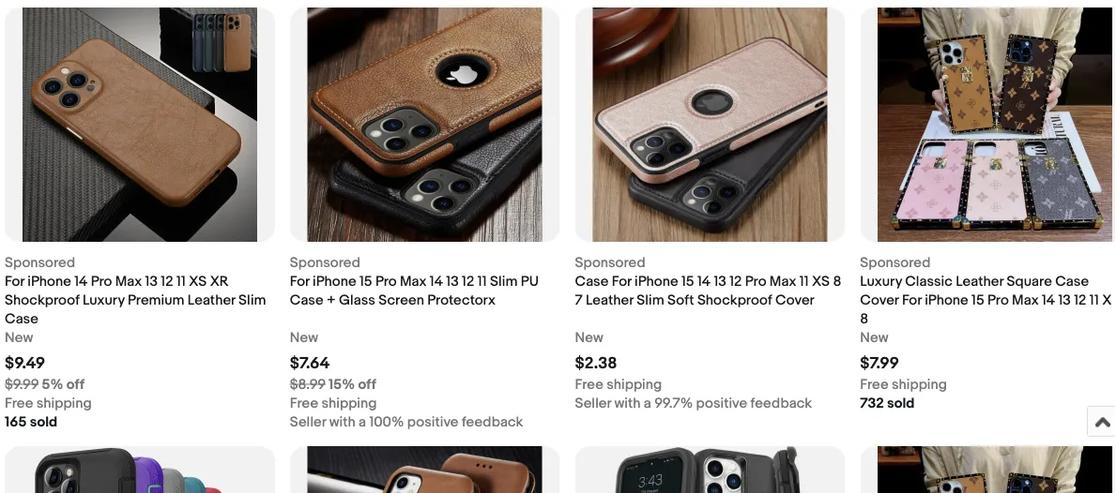 Task type: locate. For each thing, give the bounding box(es) containing it.
free down $8.99
[[290, 395, 318, 412]]

0 vertical spatial seller
[[575, 395, 611, 412]]

0 vertical spatial with
[[615, 395, 641, 412]]

13 up new $2.38 free shipping seller with a 99.7% positive feedback
[[714, 273, 727, 290]]

Sponsored text field
[[290, 254, 361, 272], [575, 254, 646, 272], [860, 254, 931, 272]]

1 vertical spatial luxury
[[83, 292, 125, 309]]

13 up protectorx
[[446, 273, 459, 290]]

11
[[176, 273, 186, 290], [478, 273, 487, 290], [800, 273, 809, 290], [1090, 292, 1099, 309]]

new
[[5, 330, 33, 347], [290, 330, 318, 347], [575, 330, 604, 347], [860, 330, 889, 347]]

slim for cover
[[637, 292, 665, 309]]

3 sponsored from the left
[[575, 255, 646, 271]]

15%
[[329, 377, 355, 394]]

2 new text field from the left
[[290, 329, 318, 348]]

0 horizontal spatial slim
[[239, 292, 266, 309]]

1 horizontal spatial with
[[615, 395, 641, 412]]

new up "$2.38" text field
[[575, 330, 604, 347]]

free shipping text field down the 5%
[[5, 394, 92, 413]]

1 vertical spatial with
[[329, 414, 356, 431]]

off right the 5%
[[66, 377, 84, 394]]

shipping down 15%
[[322, 395, 377, 412]]

0 vertical spatial feedback
[[751, 395, 812, 412]]

shipping down the 5%
[[36, 395, 92, 412]]

$9.49
[[5, 355, 45, 374]]

leather inside sponsored for iphone 14 pro max 13 12 11 xs xr shockproof luxury premium leather slim case new $9.49 $9.99 5% off free shipping 165 sold
[[188, 292, 235, 309]]

new up $7.64
[[290, 330, 318, 347]]

with left 99.7%
[[615, 395, 641, 412]]

slim left +
[[239, 292, 266, 309]]

14 down sponsored text box
[[74, 273, 88, 290]]

1 horizontal spatial xs
[[812, 273, 830, 290]]

new text field for $7.64
[[290, 329, 318, 348]]

slim inside sponsored for iphone 15 pro max 14 13 12 11 slim pu case + glass screen protectorx
[[490, 273, 518, 290]]

sponsored for cover
[[575, 255, 646, 271]]

14 up new $2.38 free shipping seller with a 99.7% positive feedback
[[698, 273, 711, 290]]

0 horizontal spatial seller
[[290, 414, 326, 431]]

protectorx
[[428, 292, 496, 309]]

case up $9.49 text field at the left of the page
[[5, 311, 38, 328]]

14 inside sponsored for iphone 14 pro max 13 12 11 xs xr shockproof luxury premium leather slim case new $9.49 $9.99 5% off free shipping 165 sold
[[74, 273, 88, 290]]

100%
[[369, 414, 404, 431]]

Sponsored text field
[[5, 254, 75, 272]]

1 vertical spatial sold
[[30, 414, 57, 431]]

for up $2.38
[[612, 273, 632, 290]]

sold
[[887, 395, 915, 412], [30, 414, 57, 431]]

shipping inside sponsored for iphone 14 pro max 13 12 11 xs xr shockproof luxury premium leather slim case new $9.49 $9.99 5% off free shipping 165 sold
[[36, 395, 92, 412]]

0 horizontal spatial with
[[329, 414, 356, 431]]

15
[[360, 273, 372, 290], [682, 273, 694, 290], [972, 292, 985, 309]]

$7.64 text field
[[290, 355, 330, 374]]

Free shipping text field
[[575, 376, 662, 394], [860, 376, 947, 394], [5, 394, 92, 413]]

1 horizontal spatial cover
[[860, 292, 899, 309]]

a left 99.7%
[[644, 395, 651, 412]]

sponsored inside sponsored luxury classic leather square case cover for iphone 15 pro max 14 13 12 11 x 7 8 new $7.99 free shipping 732 sold
[[860, 255, 931, 271]]

0 horizontal spatial luxury
[[83, 292, 125, 309]]

feedback
[[751, 395, 812, 412], [462, 414, 523, 431]]

0 horizontal spatial 15
[[360, 273, 372, 290]]

0 horizontal spatial off
[[66, 377, 84, 394]]

new up $7.99 text box
[[860, 330, 889, 347]]

with down free shipping text box
[[329, 414, 356, 431]]

14 up protectorx
[[430, 273, 443, 290]]

0 horizontal spatial cover
[[776, 292, 815, 309]]

2 horizontal spatial sponsored text field
[[860, 254, 931, 272]]

New text field
[[5, 329, 33, 348], [290, 329, 318, 348], [575, 329, 604, 348]]

seller inside new $2.38 free shipping seller with a 99.7% positive feedback
[[575, 395, 611, 412]]

seller down free shipping text box
[[290, 414, 326, 431]]

1 horizontal spatial off
[[358, 377, 376, 394]]

1 horizontal spatial slim
[[490, 273, 518, 290]]

leather down the xr
[[188, 292, 235, 309]]

4 sponsored from the left
[[860, 255, 931, 271]]

$8.99
[[290, 377, 326, 394]]

1 horizontal spatial positive
[[696, 395, 748, 412]]

case inside sponsored luxury classic leather square case cover for iphone 15 pro max 14 13 12 11 x 7 8 new $7.99 free shipping 732 sold
[[1056, 273, 1089, 290]]

1 horizontal spatial feedback
[[751, 395, 812, 412]]

new text field up $7.64
[[290, 329, 318, 348]]

2 horizontal spatial 15
[[972, 292, 985, 309]]

7 right x
[[1115, 292, 1116, 309]]

free shipping text field for $7.99
[[860, 376, 947, 394]]

shockproof inside sponsored for iphone 14 pro max 13 12 11 xs xr shockproof luxury premium leather slim case new $9.49 $9.99 5% off free shipping 165 sold
[[5, 292, 79, 309]]

positive right 100%
[[407, 414, 459, 431]]

shipping inside new $7.64 $8.99 15% off free shipping seller with a 100% positive feedback
[[322, 395, 377, 412]]

free up "732"
[[860, 377, 889, 394]]

7 inside 'sponsored case for iphone 15 14 13 12 pro max 11 xs 8 7 leather slim soft shockproof cover'
[[575, 292, 583, 309]]

slim
[[490, 273, 518, 290], [239, 292, 266, 309], [637, 292, 665, 309]]

slim left soft
[[637, 292, 665, 309]]

free inside sponsored luxury classic leather square case cover for iphone 15 pro max 14 13 12 11 x 7 8 new $7.99 free shipping 732 sold
[[860, 377, 889, 394]]

leather
[[956, 273, 1004, 290], [188, 292, 235, 309], [586, 292, 634, 309]]

2 off from the left
[[358, 377, 376, 394]]

for down sponsored text box
[[5, 273, 24, 290]]

11 inside 'sponsored case for iphone 15 14 13 12 pro max 11 xs 8 7 leather slim soft shockproof cover'
[[800, 273, 809, 290]]

free shipping text field down $7.99
[[860, 376, 947, 394]]

pro
[[91, 273, 112, 290], [375, 273, 397, 290], [745, 273, 767, 290], [988, 292, 1009, 309]]

0 horizontal spatial 8
[[833, 273, 842, 290]]

7 up "$2.38" text field
[[575, 292, 583, 309]]

2 horizontal spatial leather
[[956, 273, 1004, 290]]

sponsored text field for for
[[290, 254, 361, 272]]

slim for $9.49
[[239, 292, 266, 309]]

new text field up "$2.38" text field
[[575, 329, 604, 348]]

12
[[161, 273, 173, 290], [462, 273, 474, 290], [730, 273, 742, 290], [1074, 292, 1087, 309]]

0 horizontal spatial 7
[[575, 292, 583, 309]]

1 vertical spatial seller
[[290, 414, 326, 431]]

glass
[[339, 292, 375, 309]]

8 up new text box
[[860, 311, 869, 328]]

1 horizontal spatial 8
[[860, 311, 869, 328]]

1 7 from the left
[[575, 292, 583, 309]]

732 sold text field
[[860, 394, 915, 413]]

1 cover from the left
[[776, 292, 815, 309]]

case right square
[[1056, 273, 1089, 290]]

8
[[833, 273, 842, 290], [860, 311, 869, 328]]

3 new from the left
[[575, 330, 604, 347]]

13
[[145, 273, 158, 290], [446, 273, 459, 290], [714, 273, 727, 290], [1059, 292, 1071, 309]]

shockproof right soft
[[698, 292, 772, 309]]

2 sponsored from the left
[[290, 255, 361, 271]]

luxury
[[860, 273, 902, 290], [83, 292, 125, 309]]

iphone up +
[[313, 273, 356, 290]]

12 inside sponsored for iphone 14 pro max 13 12 11 xs xr shockproof luxury premium leather slim case new $9.49 $9.99 5% off free shipping 165 sold
[[161, 273, 173, 290]]

1 horizontal spatial free shipping text field
[[575, 376, 662, 394]]

1 horizontal spatial 15
[[682, 273, 694, 290]]

shipping up '732 sold' text box
[[892, 377, 947, 394]]

1 new text field from the left
[[5, 329, 33, 348]]

premium
[[128, 292, 185, 309]]

0 horizontal spatial sponsored text field
[[290, 254, 361, 272]]

5%
[[42, 377, 63, 394]]

2 sponsored text field from the left
[[575, 254, 646, 272]]

off inside sponsored for iphone 14 pro max 13 12 11 xs xr shockproof luxury premium leather slim case new $9.49 $9.99 5% off free shipping 165 sold
[[66, 377, 84, 394]]

leather for $9.49
[[188, 292, 235, 309]]

2 shockproof from the left
[[698, 292, 772, 309]]

luxury left classic
[[860, 273, 902, 290]]

1 vertical spatial a
[[359, 414, 366, 431]]

max inside sponsored for iphone 14 pro max 13 12 11 xs xr shockproof luxury premium leather slim case new $9.49 $9.99 5% off free shipping 165 sold
[[115, 273, 142, 290]]

shipping
[[607, 377, 662, 394], [892, 377, 947, 394], [36, 395, 92, 412], [322, 395, 377, 412]]

sponsored
[[5, 255, 75, 271], [290, 255, 361, 271], [575, 255, 646, 271], [860, 255, 931, 271]]

$2.38 text field
[[575, 355, 617, 374]]

1 vertical spatial positive
[[407, 414, 459, 431]]

case right pu
[[575, 273, 609, 290]]

new $7.64 $8.99 15% off free shipping seller with a 100% positive feedback
[[290, 330, 523, 431]]

sponsored inside sponsored for iphone 15 pro max 14 13 12 11 slim pu case + glass screen protectorx
[[290, 255, 361, 271]]

1 horizontal spatial luxury
[[860, 273, 902, 290]]

sold inside sponsored for iphone 14 pro max 13 12 11 xs xr shockproof luxury premium leather slim case new $9.49 $9.99 5% off free shipping 165 sold
[[30, 414, 57, 431]]

sold right "732"
[[887, 395, 915, 412]]

1 xs from the left
[[189, 273, 207, 290]]

1 horizontal spatial sold
[[887, 395, 915, 412]]

off right 15%
[[358, 377, 376, 394]]

xs inside 'sponsored case for iphone 15 14 13 12 pro max 11 xs 8 7 leather slim soft shockproof cover'
[[812, 273, 830, 290]]

11 inside sponsored luxury classic leather square case cover for iphone 15 pro max 14 13 12 11 x 7 8 new $7.99 free shipping 732 sold
[[1090, 292, 1099, 309]]

0 horizontal spatial a
[[359, 414, 366, 431]]

luxury inside sponsored for iphone 14 pro max 13 12 11 xs xr shockproof luxury premium leather slim case new $9.49 $9.99 5% off free shipping 165 sold
[[83, 292, 125, 309]]

0 horizontal spatial xs
[[189, 273, 207, 290]]

13 up premium on the left of the page
[[145, 273, 158, 290]]

0 horizontal spatial new text field
[[5, 329, 33, 348]]

1 horizontal spatial sponsored text field
[[575, 254, 646, 272]]

new inside new $2.38 free shipping seller with a 99.7% positive feedback
[[575, 330, 604, 347]]

1 sponsored from the left
[[5, 255, 75, 271]]

sold right 165
[[30, 414, 57, 431]]

2 horizontal spatial new text field
[[575, 329, 604, 348]]

with inside new $7.64 $8.99 15% off free shipping seller with a 100% positive feedback
[[329, 414, 356, 431]]

positive
[[696, 395, 748, 412], [407, 414, 459, 431]]

2 new from the left
[[290, 330, 318, 347]]

feedback inside new $2.38 free shipping seller with a 99.7% positive feedback
[[751, 395, 812, 412]]

0 vertical spatial sold
[[887, 395, 915, 412]]

13 left x
[[1059, 292, 1071, 309]]

iphone inside sponsored for iphone 15 pro max 14 13 12 11 slim pu case + glass screen protectorx
[[313, 273, 356, 290]]

leather left square
[[956, 273, 1004, 290]]

shipping down "$2.38" text field
[[607, 377, 662, 394]]

1 vertical spatial feedback
[[462, 414, 523, 431]]

seller down "$2.38" text field
[[575, 395, 611, 412]]

iphone up soft
[[635, 273, 678, 290]]

for right the xr
[[290, 273, 310, 290]]

sponsored luxury classic leather square case cover for iphone 15 pro max 14 13 12 11 x 7 8 new $7.99 free shipping 732 sold
[[860, 255, 1116, 412]]

a left 100%
[[359, 414, 366, 431]]

for down classic
[[902, 292, 922, 309]]

1 horizontal spatial leather
[[586, 292, 634, 309]]

case
[[575, 273, 609, 290], [1056, 273, 1089, 290], [290, 292, 324, 309], [5, 311, 38, 328]]

1 new from the left
[[5, 330, 33, 347]]

iphone down classic
[[925, 292, 969, 309]]

4 new from the left
[[860, 330, 889, 347]]

free shipping text field down "$2.38" text field
[[575, 376, 662, 394]]

2 7 from the left
[[1115, 292, 1116, 309]]

1 horizontal spatial new text field
[[290, 329, 318, 348]]

2 xs from the left
[[812, 273, 830, 290]]

new up $9.49 text field at the left of the page
[[5, 330, 33, 347]]

0 horizontal spatial shockproof
[[5, 292, 79, 309]]

1 horizontal spatial 7
[[1115, 292, 1116, 309]]

free down $9.99
[[5, 395, 33, 412]]

xs
[[189, 273, 207, 290], [812, 273, 830, 290]]

0 horizontal spatial feedback
[[462, 414, 523, 431]]

0 horizontal spatial leather
[[188, 292, 235, 309]]

positive right 99.7%
[[696, 395, 748, 412]]

new text field up $9.49 text field at the left of the page
[[5, 329, 33, 348]]

1 sponsored text field from the left
[[290, 254, 361, 272]]

leather inside 'sponsored case for iphone 15 14 13 12 pro max 11 xs 8 7 leather slim soft shockproof cover'
[[586, 292, 634, 309]]

iphone
[[28, 273, 71, 290], [313, 273, 356, 290], [635, 273, 678, 290], [925, 292, 969, 309]]

positive inside new $2.38 free shipping seller with a 99.7% positive feedback
[[696, 395, 748, 412]]

for inside sponsored luxury classic leather square case cover for iphone 15 pro max 14 13 12 11 x 7 8 new $7.99 free shipping 732 sold
[[902, 292, 922, 309]]

1 vertical spatial 8
[[860, 311, 869, 328]]

iphone inside 'sponsored case for iphone 15 14 13 12 pro max 11 xs 8 7 leather slim soft shockproof cover'
[[635, 273, 678, 290]]

new inside sponsored luxury classic leather square case cover for iphone 15 pro max 14 13 12 11 x 7 8 new $7.99 free shipping 732 sold
[[860, 330, 889, 347]]

2 cover from the left
[[860, 292, 899, 309]]

sponsored for 8
[[860, 255, 931, 271]]

0 vertical spatial positive
[[696, 395, 748, 412]]

7
[[575, 292, 583, 309], [1115, 292, 1116, 309]]

shockproof
[[5, 292, 79, 309], [698, 292, 772, 309]]

off
[[66, 377, 84, 394], [358, 377, 376, 394]]

$9.49 text field
[[5, 355, 45, 374]]

Seller with a 99.7% positive feedback text field
[[575, 394, 812, 413]]

slim inside sponsored for iphone 14 pro max 13 12 11 xs xr shockproof luxury premium leather slim case new $9.49 $9.99 5% off free shipping 165 sold
[[239, 292, 266, 309]]

case left +
[[290, 292, 324, 309]]

xr
[[210, 273, 229, 290]]

1 horizontal spatial seller
[[575, 395, 611, 412]]

a inside new $2.38 free shipping seller with a 99.7% positive feedback
[[644, 395, 651, 412]]

12 inside 'sponsored case for iphone 15 14 13 12 pro max 11 xs 8 7 leather slim soft shockproof cover'
[[730, 273, 742, 290]]

shockproof down sponsored text box
[[5, 292, 79, 309]]

2 horizontal spatial slim
[[637, 292, 665, 309]]

classic
[[905, 273, 953, 290]]

iphone down sponsored text box
[[28, 273, 71, 290]]

sold inside sponsored luxury classic leather square case cover for iphone 15 pro max 14 13 12 11 x 7 8 new $7.99 free shipping 732 sold
[[887, 395, 915, 412]]

with
[[615, 395, 641, 412], [329, 414, 356, 431]]

1 horizontal spatial a
[[644, 395, 651, 412]]

sponsored inside 'sponsored case for iphone 15 14 13 12 pro max 11 xs 8 7 leather slim soft shockproof cover'
[[575, 255, 646, 271]]

sponsored inside sponsored for iphone 14 pro max 13 12 11 xs xr shockproof luxury premium leather slim case new $9.49 $9.99 5% off free shipping 165 sold
[[5, 255, 75, 271]]

14
[[74, 273, 88, 290], [430, 273, 443, 290], [698, 273, 711, 290], [1042, 292, 1055, 309]]

max inside sponsored for iphone 15 pro max 14 13 12 11 slim pu case + glass screen protectorx
[[400, 273, 427, 290]]

3 new text field from the left
[[575, 329, 604, 348]]

8 left classic
[[833, 273, 842, 290]]

0 vertical spatial luxury
[[860, 273, 902, 290]]

leather inside sponsored luxury classic leather square case cover for iphone 15 pro max 14 13 12 11 x 7 8 new $7.99 free shipping 732 sold
[[956, 273, 1004, 290]]

case inside sponsored for iphone 15 pro max 14 13 12 11 slim pu case + glass screen protectorx
[[290, 292, 324, 309]]

soft
[[668, 292, 694, 309]]

1 horizontal spatial shockproof
[[698, 292, 772, 309]]

1 off from the left
[[66, 377, 84, 394]]

pro inside 'sponsored case for iphone 15 14 13 12 pro max 11 xs 8 7 leather slim soft shockproof cover'
[[745, 273, 767, 290]]

for
[[5, 273, 24, 290], [290, 273, 310, 290], [612, 273, 632, 290], [902, 292, 922, 309]]

11 inside sponsored for iphone 15 pro max 14 13 12 11 slim pu case + glass screen protectorx
[[478, 273, 487, 290]]

14 down square
[[1042, 292, 1055, 309]]

0 horizontal spatial positive
[[407, 414, 459, 431]]

2 horizontal spatial free shipping text field
[[860, 376, 947, 394]]

0 vertical spatial 8
[[833, 273, 842, 290]]

Seller with a 100% positive feedback text field
[[290, 413, 523, 432]]

cover
[[776, 292, 815, 309], [860, 292, 899, 309]]

slim inside 'sponsored case for iphone 15 14 13 12 pro max 11 xs 8 7 leather slim soft shockproof cover'
[[637, 292, 665, 309]]

leather up $2.38
[[586, 292, 634, 309]]

0 horizontal spatial sold
[[30, 414, 57, 431]]

sponsored text field for $2.38
[[575, 254, 646, 272]]

luxury left premium on the left of the page
[[83, 292, 125, 309]]

0 vertical spatial a
[[644, 395, 651, 412]]

8 inside 'sponsored case for iphone 15 14 13 12 pro max 11 xs 8 7 leather slim soft shockproof cover'
[[833, 273, 842, 290]]

max
[[115, 273, 142, 290], [400, 273, 427, 290], [770, 273, 797, 290], [1012, 292, 1039, 309]]

new text field for $2.38
[[575, 329, 604, 348]]

slim left pu
[[490, 273, 518, 290]]

free
[[575, 377, 604, 394], [860, 377, 889, 394], [5, 395, 33, 412], [290, 395, 318, 412]]

a
[[644, 395, 651, 412], [359, 414, 366, 431]]

1 shockproof from the left
[[5, 292, 79, 309]]

seller
[[575, 395, 611, 412], [290, 414, 326, 431]]

free down "$2.38" text field
[[575, 377, 604, 394]]

x
[[1102, 292, 1112, 309]]

99.7%
[[655, 395, 693, 412]]



Task type: describe. For each thing, give the bounding box(es) containing it.
free inside sponsored for iphone 14 pro max 13 12 11 xs xr shockproof luxury premium leather slim case new $9.49 $9.99 5% off free shipping 165 sold
[[5, 395, 33, 412]]

shockproof inside 'sponsored case for iphone 15 14 13 12 pro max 11 xs 8 7 leather slim soft shockproof cover'
[[698, 292, 772, 309]]

pro inside sponsored luxury classic leather square case cover for iphone 15 pro max 14 13 12 11 x 7 8 new $7.99 free shipping 732 sold
[[988, 292, 1009, 309]]

previous price $9.99 5% off text field
[[5, 376, 84, 394]]

square
[[1007, 273, 1052, 290]]

15 inside sponsored for iphone 15 pro max 14 13 12 11 slim pu case + glass screen protectorx
[[360, 273, 372, 290]]

for inside sponsored for iphone 14 pro max 13 12 11 xs xr shockproof luxury premium leather slim case new $9.49 $9.99 5% off free shipping 165 sold
[[5, 273, 24, 290]]

new inside new $7.64 $8.99 15% off free shipping seller with a 100% positive feedback
[[290, 330, 318, 347]]

seller inside new $7.64 $8.99 15% off free shipping seller with a 100% positive feedback
[[290, 414, 326, 431]]

shipping inside sponsored luxury classic leather square case cover for iphone 15 pro max 14 13 12 11 x 7 8 new $7.99 free shipping 732 sold
[[892, 377, 947, 394]]

15 inside sponsored luxury classic leather square case cover for iphone 15 pro max 14 13 12 11 x 7 8 new $7.99 free shipping 732 sold
[[972, 292, 985, 309]]

14 inside 'sponsored case for iphone 15 14 13 12 pro max 11 xs 8 7 leather slim soft shockproof cover'
[[698, 273, 711, 290]]

iphone inside sponsored luxury classic leather square case cover for iphone 15 pro max 14 13 12 11 x 7 8 new $7.99 free shipping 732 sold
[[925, 292, 969, 309]]

$7.64
[[290, 355, 330, 374]]

luxury inside sponsored luxury classic leather square case cover for iphone 15 pro max 14 13 12 11 x 7 8 new $7.99 free shipping 732 sold
[[860, 273, 902, 290]]

off inside new $7.64 $8.99 15% off free shipping seller with a 100% positive feedback
[[358, 377, 376, 394]]

free shipping text field for $2.38
[[575, 376, 662, 394]]

case inside 'sponsored case for iphone 15 14 13 12 pro max 11 xs 8 7 leather slim soft shockproof cover'
[[575, 273, 609, 290]]

sponsored for iphone 14 pro max 13 12 11 xs xr shockproof luxury premium leather slim case new $9.49 $9.99 5% off free shipping 165 sold
[[5, 255, 266, 431]]

3 sponsored text field from the left
[[860, 254, 931, 272]]

free inside new $2.38 free shipping seller with a 99.7% positive feedback
[[575, 377, 604, 394]]

165 sold text field
[[5, 413, 57, 432]]

165
[[5, 414, 27, 431]]

new text field for $9.49
[[5, 329, 33, 348]]

$7.99
[[860, 355, 899, 374]]

Free shipping text field
[[290, 394, 377, 413]]

with inside new $2.38 free shipping seller with a 99.7% positive feedback
[[615, 395, 641, 412]]

feedback inside new $7.64 $8.99 15% off free shipping seller with a 100% positive feedback
[[462, 414, 523, 431]]

13 inside 'sponsored case for iphone 15 14 13 12 pro max 11 xs 8 7 leather slim soft shockproof cover'
[[714, 273, 727, 290]]

for inside 'sponsored case for iphone 15 14 13 12 pro max 11 xs 8 7 leather slim soft shockproof cover'
[[612, 273, 632, 290]]

13 inside sponsored luxury classic leather square case cover for iphone 15 pro max 14 13 12 11 x 7 8 new $7.99 free shipping 732 sold
[[1059, 292, 1071, 309]]

new inside sponsored for iphone 14 pro max 13 12 11 xs xr shockproof luxury premium leather slim case new $9.49 $9.99 5% off free shipping 165 sold
[[5, 330, 33, 347]]

pro inside sponsored for iphone 15 pro max 14 13 12 11 slim pu case + glass screen protectorx
[[375, 273, 397, 290]]

7 inside sponsored luxury classic leather square case cover for iphone 15 pro max 14 13 12 11 x 7 8 new $7.99 free shipping 732 sold
[[1115, 292, 1116, 309]]

New text field
[[860, 329, 889, 348]]

8 inside sponsored luxury classic leather square case cover for iphone 15 pro max 14 13 12 11 x 7 8 new $7.99 free shipping 732 sold
[[860, 311, 869, 328]]

sponsored for iphone 15 pro max 14 13 12 11 slim pu case + glass screen protectorx
[[290, 255, 539, 309]]

previous price $8.99 15% off text field
[[290, 376, 376, 394]]

max inside sponsored luxury classic leather square case cover for iphone 15 pro max 14 13 12 11 x 7 8 new $7.99 free shipping 732 sold
[[1012, 292, 1039, 309]]

positive inside new $7.64 $8.99 15% off free shipping seller with a 100% positive feedback
[[407, 414, 459, 431]]

new $2.38 free shipping seller with a 99.7% positive feedback
[[575, 330, 812, 412]]

max inside 'sponsored case for iphone 15 14 13 12 pro max 11 xs 8 7 leather slim soft shockproof cover'
[[770, 273, 797, 290]]

sponsored for $9.49
[[5, 255, 75, 271]]

13 inside sponsored for iphone 14 pro max 13 12 11 xs xr shockproof luxury premium leather slim case new $9.49 $9.99 5% off free shipping 165 sold
[[145, 273, 158, 290]]

cover inside sponsored luxury classic leather square case cover for iphone 15 pro max 14 13 12 11 x 7 8 new $7.99 free shipping 732 sold
[[860, 292, 899, 309]]

screen
[[379, 292, 424, 309]]

0 horizontal spatial free shipping text field
[[5, 394, 92, 413]]

15 inside 'sponsored case for iphone 15 14 13 12 pro max 11 xs 8 7 leather slim soft shockproof cover'
[[682, 273, 694, 290]]

sponsored case for iphone 15 14 13 12 pro max 11 xs 8 7 leather slim soft shockproof cover
[[575, 255, 842, 309]]

14 inside sponsored luxury classic leather square case cover for iphone 15 pro max 14 13 12 11 x 7 8 new $7.99 free shipping 732 sold
[[1042, 292, 1055, 309]]

iphone inside sponsored for iphone 14 pro max 13 12 11 xs xr shockproof luxury premium leather slim case new $9.49 $9.99 5% off free shipping 165 sold
[[28, 273, 71, 290]]

leather for cover
[[586, 292, 634, 309]]

pro inside sponsored for iphone 14 pro max 13 12 11 xs xr shockproof luxury premium leather slim case new $9.49 $9.99 5% off free shipping 165 sold
[[91, 273, 112, 290]]

cover inside 'sponsored case for iphone 15 14 13 12 pro max 11 xs 8 7 leather slim soft shockproof cover'
[[776, 292, 815, 309]]

a inside new $7.64 $8.99 15% off free shipping seller with a 100% positive feedback
[[359, 414, 366, 431]]

for inside sponsored for iphone 15 pro max 14 13 12 11 slim pu case + glass screen protectorx
[[290, 273, 310, 290]]

732
[[860, 395, 884, 412]]

$2.38
[[575, 355, 617, 374]]

pu
[[521, 273, 539, 290]]

case inside sponsored for iphone 14 pro max 13 12 11 xs xr shockproof luxury premium leather slim case new $9.49 $9.99 5% off free shipping 165 sold
[[5, 311, 38, 328]]

shipping inside new $2.38 free shipping seller with a 99.7% positive feedback
[[607, 377, 662, 394]]

11 inside sponsored for iphone 14 pro max 13 12 11 xs xr shockproof luxury premium leather slim case new $9.49 $9.99 5% off free shipping 165 sold
[[176, 273, 186, 290]]

$9.99
[[5, 377, 39, 394]]

12 inside sponsored luxury classic leather square case cover for iphone 15 pro max 14 13 12 11 x 7 8 new $7.99 free shipping 732 sold
[[1074, 292, 1087, 309]]

13 inside sponsored for iphone 15 pro max 14 13 12 11 slim pu case + glass screen protectorx
[[446, 273, 459, 290]]

+
[[327, 292, 336, 309]]

$7.99 text field
[[860, 355, 899, 374]]

xs inside sponsored for iphone 14 pro max 13 12 11 xs xr shockproof luxury premium leather slim case new $9.49 $9.99 5% off free shipping 165 sold
[[189, 273, 207, 290]]

free inside new $7.64 $8.99 15% off free shipping seller with a 100% positive feedback
[[290, 395, 318, 412]]

12 inside sponsored for iphone 15 pro max 14 13 12 11 slim pu case + glass screen protectorx
[[462, 273, 474, 290]]

14 inside sponsored for iphone 15 pro max 14 13 12 11 slim pu case + glass screen protectorx
[[430, 273, 443, 290]]



Task type: vqa. For each thing, say whether or not it's contained in the screenshot.
1st '7' from the right
yes



